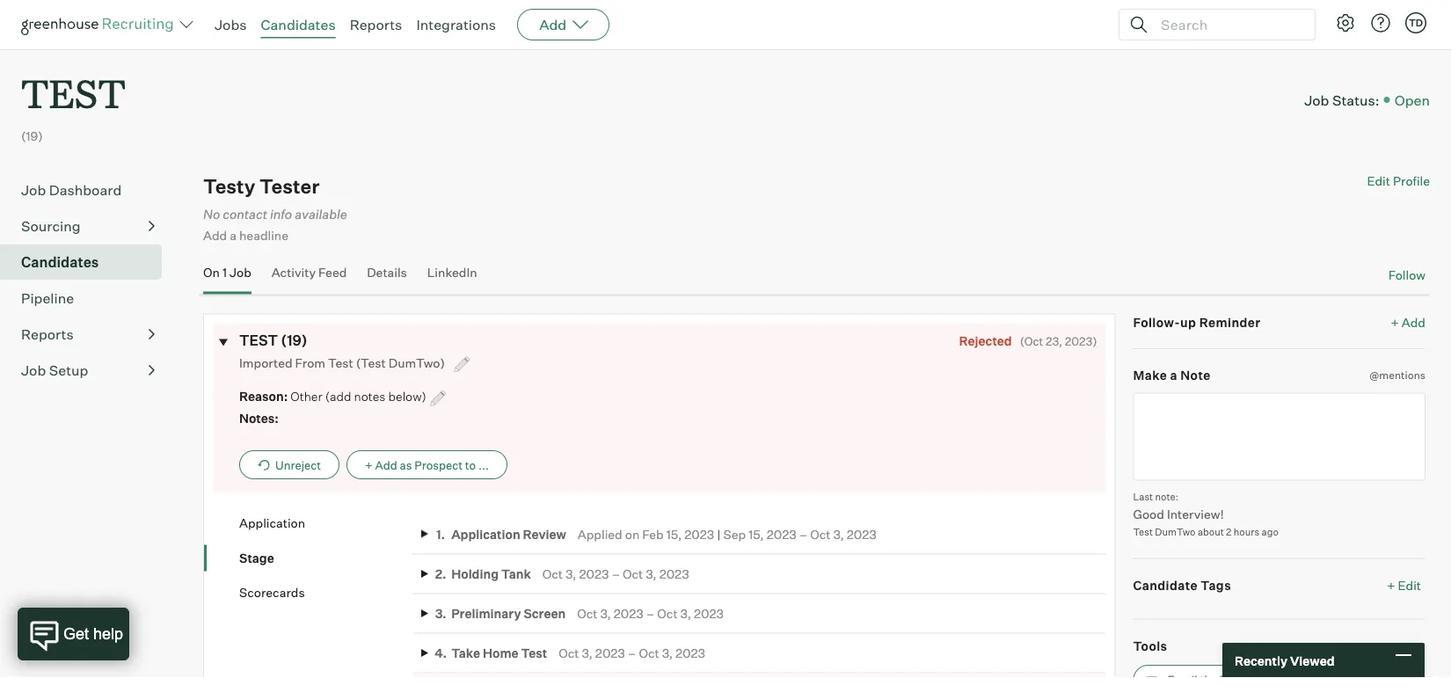 Task type: describe. For each thing, give the bounding box(es) containing it.
test inside the last note: good interview! test dumtwo               about 2 hours               ago
[[1133, 526, 1153, 538]]

jobs link
[[215, 16, 247, 33]]

test for test (19)
[[239, 331, 278, 349]]

+ for + edit
[[1387, 577, 1395, 593]]

pipeline
[[21, 290, 74, 307]]

1 horizontal spatial (19)
[[281, 331, 308, 349]]

tags
[[1201, 577, 1231, 593]]

@mentions
[[1370, 368, 1426, 382]]

status:
[[1332, 91, 1380, 108]]

1. application review applied on  feb 15, 2023 | sep 15, 2023 – oct 3, 2023
[[436, 526, 877, 542]]

contact
[[223, 206, 267, 222]]

from
[[295, 355, 325, 370]]

dumtwo
[[1155, 526, 1196, 538]]

rejected (oct 23, 2023)
[[959, 333, 1097, 348]]

4. take home test oct 3, 2023 – oct 3, 2023
[[435, 645, 705, 661]]

notes
[[354, 389, 386, 404]]

about
[[1198, 526, 1224, 538]]

note
[[1180, 367, 1211, 383]]

on 1 job link
[[203, 265, 251, 290]]

job dashboard link
[[21, 180, 155, 201]]

edit profile link
[[1367, 173, 1430, 189]]

details link
[[367, 265, 407, 290]]

interview!
[[1167, 506, 1224, 521]]

0 vertical spatial test
[[328, 355, 353, 370]]

add inside button
[[375, 458, 397, 472]]

1 horizontal spatial application
[[451, 526, 520, 542]]

a inside testy tester no contact info available add a headline
[[230, 228, 237, 243]]

as
[[400, 458, 412, 472]]

details
[[367, 265, 407, 280]]

to
[[465, 458, 476, 472]]

2 15, from the left
[[749, 526, 764, 542]]

0 vertical spatial (19)
[[21, 129, 43, 144]]

1 vertical spatial candidates link
[[21, 252, 155, 273]]

preliminary
[[451, 606, 521, 621]]

open
[[1395, 91, 1430, 108]]

imported from test (test dumtwo)
[[239, 355, 448, 370]]

tester
[[259, 174, 320, 198]]

configure image
[[1335, 12, 1356, 33]]

2. holding tank oct 3, 2023 – oct 3, 2023
[[435, 566, 689, 581]]

0 horizontal spatial candidates
[[21, 253, 99, 271]]

1 vertical spatial a
[[1170, 367, 1178, 383]]

greenhouse recruiting image
[[21, 14, 179, 35]]

td button
[[1405, 12, 1426, 33]]

notes:
[[239, 411, 279, 426]]

+ add as prospect to ... button
[[347, 450, 507, 479]]

on
[[625, 526, 640, 542]]

+ add as prospect to ...
[[365, 458, 489, 472]]

reminder
[[1199, 314, 1261, 330]]

recently viewed
[[1235, 653, 1335, 668]]

1
[[222, 265, 227, 280]]

– down applied
[[612, 566, 620, 581]]

linkedin
[[427, 265, 477, 280]]

...
[[478, 458, 489, 472]]

info
[[270, 206, 292, 222]]

linkedin link
[[427, 265, 477, 290]]

below)
[[388, 389, 426, 404]]

test (19)
[[239, 331, 308, 349]]

job for job setup
[[21, 362, 46, 379]]

stage
[[239, 550, 274, 565]]

1 vertical spatial edit
[[1398, 577, 1421, 593]]

td button
[[1402, 9, 1430, 37]]

unreject button
[[239, 450, 340, 479]]

candidate tags
[[1133, 577, 1231, 593]]

+ for + add
[[1391, 314, 1399, 330]]

applied
[[578, 526, 622, 542]]

(test
[[356, 355, 386, 370]]

screen
[[524, 606, 566, 621]]

scorecards
[[239, 585, 305, 600]]

candidate
[[1133, 577, 1198, 593]]

follow link
[[1388, 266, 1426, 283]]

(oct
[[1020, 334, 1043, 348]]

up
[[1180, 314, 1196, 330]]

stage link
[[239, 549, 413, 566]]

home
[[483, 645, 519, 661]]

sep
[[723, 526, 746, 542]]

feed
[[318, 265, 347, 280]]

job status:
[[1304, 91, 1380, 108]]

+ edit
[[1387, 577, 1421, 593]]

headline
[[239, 228, 288, 243]]



Task type: locate. For each thing, give the bounding box(es) containing it.
2023)
[[1065, 334, 1097, 348]]

0 horizontal spatial reports link
[[21, 324, 155, 345]]

test
[[328, 355, 353, 370], [1133, 526, 1153, 538], [521, 645, 547, 661]]

sourcing
[[21, 217, 81, 235]]

dashboard
[[49, 181, 122, 199]]

activity feed link
[[271, 265, 347, 290]]

candidates link right jobs
[[261, 16, 336, 33]]

job setup link
[[21, 360, 155, 381]]

follow-up reminder
[[1133, 314, 1261, 330]]

+ add
[[1391, 314, 1426, 330]]

unreject
[[275, 458, 321, 472]]

add inside testy tester no contact info available add a headline
[[203, 228, 227, 243]]

reports link down pipeline link
[[21, 324, 155, 345]]

– down 3. preliminary screen oct 3, 2023 – oct 3, 2023
[[628, 645, 636, 661]]

reports down the pipeline
[[21, 326, 74, 343]]

2.
[[435, 566, 446, 581]]

0 horizontal spatial reports
[[21, 326, 74, 343]]

0 horizontal spatial test
[[328, 355, 353, 370]]

0 horizontal spatial test
[[21, 67, 126, 119]]

0 vertical spatial +
[[1391, 314, 1399, 330]]

0 vertical spatial reports link
[[350, 16, 402, 33]]

review
[[523, 526, 566, 542]]

testy
[[203, 174, 255, 198]]

no
[[203, 206, 220, 222]]

good
[[1133, 506, 1164, 521]]

available
[[295, 206, 347, 222]]

follow-
[[1133, 314, 1180, 330]]

job for job dashboard
[[21, 181, 46, 199]]

3,
[[833, 526, 844, 542], [565, 566, 576, 581], [646, 566, 657, 581], [600, 606, 611, 621], [680, 606, 691, 621], [582, 645, 593, 661], [662, 645, 673, 661]]

candidates link up pipeline link
[[21, 252, 155, 273]]

reports link left integrations
[[350, 16, 402, 33]]

candidates down the sourcing
[[21, 253, 99, 271]]

on 1 job
[[203, 265, 251, 280]]

a down contact
[[230, 228, 237, 243]]

activity feed
[[271, 265, 347, 280]]

setup
[[49, 362, 88, 379]]

reports
[[350, 16, 402, 33], [21, 326, 74, 343]]

test
[[21, 67, 126, 119], [239, 331, 278, 349]]

application link
[[239, 514, 413, 531]]

1 horizontal spatial candidates link
[[261, 16, 336, 33]]

1 horizontal spatial candidates
[[261, 16, 336, 33]]

job dashboard
[[21, 181, 122, 199]]

reports link
[[350, 16, 402, 33], [21, 324, 155, 345]]

2 horizontal spatial test
[[1133, 526, 1153, 538]]

0 vertical spatial a
[[230, 228, 237, 243]]

0 vertical spatial candidates
[[261, 16, 336, 33]]

4.
[[435, 645, 447, 661]]

None text field
[[1133, 392, 1426, 480]]

(19) up from
[[281, 331, 308, 349]]

ago
[[1262, 526, 1279, 538]]

follow
[[1388, 267, 1426, 283]]

1 horizontal spatial edit
[[1398, 577, 1421, 593]]

profile
[[1393, 173, 1430, 189]]

rejected
[[959, 333, 1012, 348]]

0 vertical spatial candidates link
[[261, 16, 336, 33]]

job left status:
[[1304, 91, 1329, 108]]

td
[[1409, 17, 1423, 29]]

0 horizontal spatial 15,
[[666, 526, 682, 542]]

candidates link
[[261, 16, 336, 33], [21, 252, 155, 273]]

last note: good interview! test dumtwo               about 2 hours               ago
[[1133, 491, 1279, 538]]

add
[[539, 16, 567, 33], [203, 228, 227, 243], [1402, 314, 1426, 330], [375, 458, 397, 472]]

job right "1"
[[230, 265, 251, 280]]

0 horizontal spatial application
[[239, 515, 305, 531]]

application up stage
[[239, 515, 305, 531]]

1 horizontal spatial test
[[521, 645, 547, 661]]

feb
[[642, 526, 664, 542]]

job left the setup
[[21, 362, 46, 379]]

0 horizontal spatial edit
[[1367, 173, 1390, 189]]

+ inside button
[[365, 458, 373, 472]]

1 horizontal spatial a
[[1170, 367, 1178, 383]]

0 vertical spatial test
[[21, 67, 126, 119]]

23,
[[1046, 334, 1062, 348]]

sourcing link
[[21, 216, 155, 237]]

test link
[[21, 49, 126, 122]]

test left '(test'
[[328, 355, 353, 370]]

– right sep
[[799, 526, 807, 542]]

imported
[[239, 355, 292, 370]]

(add
[[325, 389, 351, 404]]

1 vertical spatial test
[[1133, 526, 1153, 538]]

1 horizontal spatial test
[[239, 331, 278, 349]]

testy tester no contact info available add a headline
[[203, 174, 347, 243]]

take
[[451, 645, 480, 661]]

15, right feb
[[666, 526, 682, 542]]

+ edit link
[[1383, 573, 1426, 597]]

1 vertical spatial reports link
[[21, 324, 155, 345]]

@mentions link
[[1370, 367, 1426, 384]]

1 15, from the left
[[666, 526, 682, 542]]

1 horizontal spatial reports
[[350, 16, 402, 33]]

(19)
[[21, 129, 43, 144], [281, 331, 308, 349]]

job setup
[[21, 362, 88, 379]]

0 horizontal spatial a
[[230, 228, 237, 243]]

0 horizontal spatial (19)
[[21, 129, 43, 144]]

1 vertical spatial (19)
[[281, 331, 308, 349]]

pipeline link
[[21, 288, 155, 309]]

1 vertical spatial test
[[239, 331, 278, 349]]

prospect
[[414, 458, 463, 472]]

1 horizontal spatial reports link
[[350, 16, 402, 33]]

a
[[230, 228, 237, 243], [1170, 367, 1178, 383]]

job for job status:
[[1304, 91, 1329, 108]]

other
[[290, 389, 322, 404]]

integrations
[[416, 16, 496, 33]]

dumtwo)
[[388, 355, 445, 370]]

(19) down test link
[[21, 129, 43, 144]]

make
[[1133, 367, 1167, 383]]

|
[[717, 526, 721, 542]]

2023
[[684, 526, 714, 542], [767, 526, 796, 542], [847, 526, 877, 542], [579, 566, 609, 581], [659, 566, 689, 581], [614, 606, 644, 621], [694, 606, 724, 621], [595, 645, 625, 661], [675, 645, 705, 661]]

2
[[1226, 526, 1232, 538]]

reason: other (add notes below)
[[239, 389, 426, 404]]

oct
[[810, 526, 831, 542], [542, 566, 563, 581], [623, 566, 643, 581], [577, 606, 597, 621], [657, 606, 678, 621], [559, 645, 579, 661], [639, 645, 659, 661]]

2 vertical spatial test
[[521, 645, 547, 661]]

test right home
[[521, 645, 547, 661]]

+ add link
[[1391, 313, 1426, 330]]

add inside popup button
[[539, 16, 567, 33]]

edit profile
[[1367, 173, 1430, 189]]

test down good
[[1133, 526, 1153, 538]]

reason:
[[239, 389, 288, 404]]

1 vertical spatial reports
[[21, 326, 74, 343]]

tools
[[1133, 638, 1167, 653]]

application up holding
[[451, 526, 520, 542]]

candidates
[[261, 16, 336, 33], [21, 253, 99, 271]]

3.
[[435, 606, 446, 621]]

Search text field
[[1156, 12, 1299, 37]]

reports inside "link"
[[21, 326, 74, 343]]

add button
[[517, 9, 610, 40]]

–
[[799, 526, 807, 542], [612, 566, 620, 581], [646, 606, 655, 621], [628, 645, 636, 661]]

viewed
[[1290, 653, 1335, 668]]

last
[[1133, 491, 1153, 502]]

0 horizontal spatial candidates link
[[21, 252, 155, 273]]

hours
[[1234, 526, 1260, 538]]

tank
[[501, 566, 531, 581]]

jobs
[[215, 16, 247, 33]]

1 vertical spatial +
[[365, 458, 373, 472]]

– down feb
[[646, 606, 655, 621]]

1 horizontal spatial 15,
[[749, 526, 764, 542]]

job
[[1304, 91, 1329, 108], [21, 181, 46, 199], [230, 265, 251, 280], [21, 362, 46, 379]]

reports left integrations
[[350, 16, 402, 33]]

2 vertical spatial +
[[1387, 577, 1395, 593]]

a left note
[[1170, 367, 1178, 383]]

test up imported
[[239, 331, 278, 349]]

recently
[[1235, 653, 1287, 668]]

test down "greenhouse recruiting" image
[[21, 67, 126, 119]]

on
[[203, 265, 220, 280]]

+ for + add as prospect to ...
[[365, 458, 373, 472]]

1 vertical spatial candidates
[[21, 253, 99, 271]]

candidates right jobs
[[261, 16, 336, 33]]

15, right sep
[[749, 526, 764, 542]]

job up the sourcing
[[21, 181, 46, 199]]

0 vertical spatial reports
[[350, 16, 402, 33]]

activity
[[271, 265, 316, 280]]

test for test
[[21, 67, 126, 119]]

0 vertical spatial edit
[[1367, 173, 1390, 189]]

application
[[239, 515, 305, 531], [451, 526, 520, 542]]



Task type: vqa. For each thing, say whether or not it's contained in the screenshot.
Status element
no



